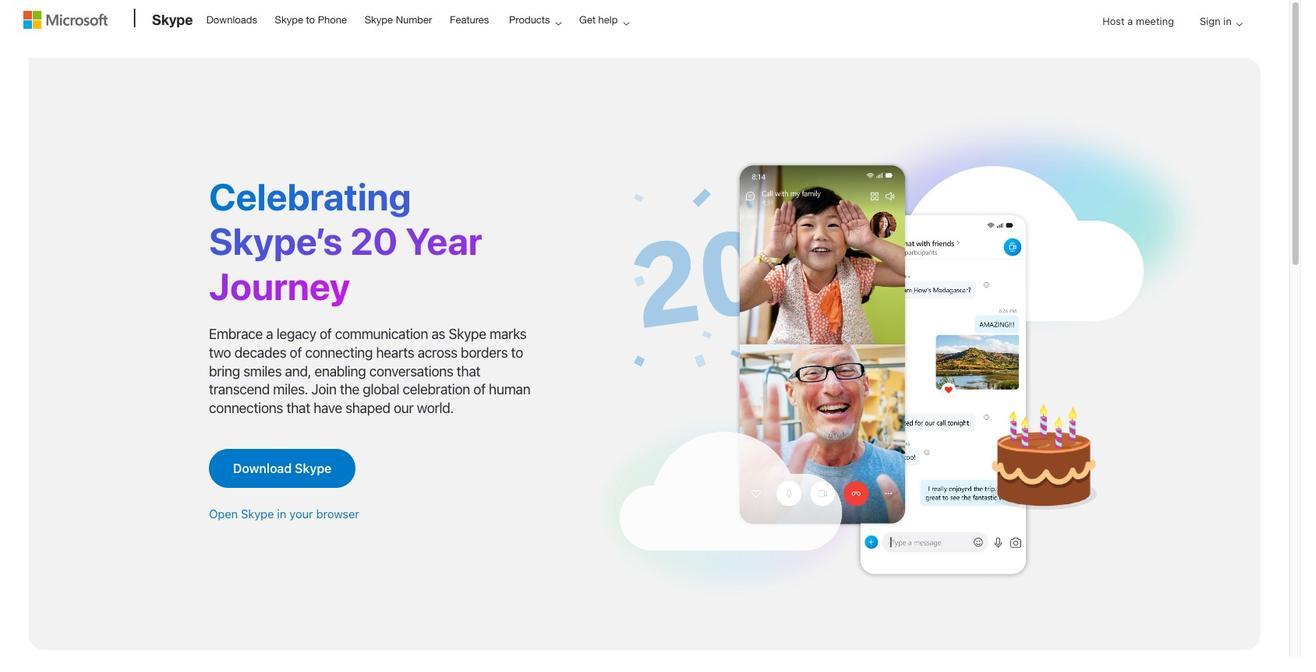 Task type: vqa. For each thing, say whether or not it's contained in the screenshot.
Will Skype TX work on a laptop? element
no



Task type: describe. For each thing, give the bounding box(es) containing it.
year
[[406, 219, 483, 263]]

products button
[[499, 1, 574, 39]]

legacy
[[277, 326, 316, 342]]

connections
[[209, 401, 283, 417]]

open
[[209, 507, 238, 521]]

host a meeting
[[1103, 15, 1175, 27]]

downloads link
[[199, 1, 264, 38]]

bring
[[209, 363, 240, 379]]

in inside 'sign in' link
[[1224, 15, 1232, 27]]

celebrating skype's 20 year journey
[[209, 175, 483, 308]]

great video calling with skype image
[[583, 105, 1215, 603]]

and,
[[285, 363, 311, 379]]

skype right open
[[241, 507, 274, 521]]

world.
[[417, 401, 454, 417]]

skype up your
[[295, 462, 332, 476]]

host a meeting link
[[1091, 2, 1187, 42]]

products
[[509, 14, 550, 26]]

celebrating
[[209, 175, 411, 218]]

conversations
[[369, 363, 454, 379]]

0 vertical spatial that
[[457, 363, 481, 379]]

2 vertical spatial of
[[474, 382, 486, 398]]

journey
[[209, 264, 350, 308]]

skype left downloads link at the top of page
[[152, 11, 193, 28]]

skype inside embrace a legacy of communication as skype marks two decades of connecting hearts across borders to bring smiles and, enabling conversations that transcend miles. join the global celebration of human connections that have shaped our world.
[[449, 326, 487, 342]]

the
[[340, 382, 360, 398]]

get
[[580, 14, 596, 26]]

embrace a legacy of communication as skype marks two decades of connecting hearts across borders to bring smiles and, enabling conversations that transcend miles. join the global celebration of human connections that have shaped our world.
[[209, 326, 531, 417]]

decades
[[235, 344, 286, 361]]

sign in link
[[1188, 2, 1250, 42]]

1 vertical spatial in
[[277, 507, 287, 521]]

browser
[[316, 507, 359, 521]]

global
[[363, 382, 400, 398]]

meeting
[[1136, 15, 1175, 27]]

shaped
[[346, 401, 391, 417]]

human
[[489, 382, 531, 398]]

a for embrace
[[266, 326, 273, 342]]

skype link
[[144, 1, 198, 43]]

open skype in your browser
[[209, 507, 359, 521]]

celebration
[[403, 382, 470, 398]]

join
[[312, 382, 337, 398]]

skype left number
[[365, 14, 393, 26]]

open skype in your browser link
[[209, 507, 359, 521]]

phone
[[318, 14, 347, 26]]

number
[[396, 14, 432, 26]]

skype number
[[365, 14, 432, 26]]

across
[[418, 344, 458, 361]]

have
[[314, 401, 342, 417]]

sign
[[1201, 15, 1221, 27]]

0 horizontal spatial that
[[287, 401, 310, 417]]

marks
[[490, 326, 527, 342]]

host
[[1103, 15, 1125, 27]]

arrow down image
[[1231, 15, 1250, 34]]

to inside embrace a legacy of communication as skype marks two decades of connecting hearts across borders to bring smiles and, enabling conversations that transcend miles. join the global celebration of human connections that have shaped our world.
[[511, 344, 523, 361]]

downloads
[[206, 14, 257, 26]]



Task type: locate. For each thing, give the bounding box(es) containing it.
skype number link
[[358, 1, 439, 38]]

in right "sign"
[[1224, 15, 1232, 27]]

2 horizontal spatial of
[[474, 382, 486, 398]]

miles.
[[273, 382, 308, 398]]

that
[[457, 363, 481, 379], [287, 401, 310, 417]]

0 vertical spatial in
[[1224, 15, 1232, 27]]

skype's
[[209, 219, 343, 263]]

1 vertical spatial a
[[266, 326, 273, 342]]

embrace
[[209, 326, 263, 342]]

a inside embrace a legacy of communication as skype marks two decades of connecting hearts across borders to bring smiles and, enabling conversations that transcend miles. join the global celebration of human connections that have shaped our world.
[[266, 326, 273, 342]]

1 horizontal spatial that
[[457, 363, 481, 379]]

features
[[450, 14, 489, 26]]

two
[[209, 344, 231, 361]]

menu bar
[[21, 2, 1269, 82]]

sign in
[[1201, 15, 1232, 27]]

0 vertical spatial a
[[1128, 15, 1134, 27]]

transcend
[[209, 382, 270, 398]]

0 horizontal spatial in
[[277, 507, 287, 521]]

skype
[[152, 11, 193, 28], [275, 14, 303, 26], [365, 14, 393, 26], [449, 326, 487, 342], [295, 462, 332, 476], [241, 507, 274, 521]]

1 horizontal spatial to
[[511, 344, 523, 361]]

0 horizontal spatial to
[[306, 14, 315, 26]]

a for host
[[1128, 15, 1134, 27]]

to
[[306, 14, 315, 26], [511, 344, 523, 361]]

a
[[1128, 15, 1134, 27], [266, 326, 273, 342]]

20
[[350, 219, 398, 263]]

help
[[599, 14, 618, 26]]

a right host
[[1128, 15, 1134, 27]]

features link
[[443, 1, 496, 38]]

that down the miles.
[[287, 401, 310, 417]]

borders
[[461, 344, 508, 361]]

of up connecting
[[320, 326, 332, 342]]

skype to phone link
[[268, 1, 354, 38]]

menu bar containing host a meeting
[[21, 2, 1269, 82]]

get help button
[[569, 1, 642, 39]]

smiles
[[243, 363, 282, 379]]

1 horizontal spatial in
[[1224, 15, 1232, 27]]

1 horizontal spatial of
[[320, 326, 332, 342]]

download
[[233, 462, 292, 476]]

skype to phone
[[275, 14, 347, 26]]

download skype link
[[209, 450, 356, 489]]

communication
[[335, 326, 428, 342]]

of down legacy
[[290, 344, 302, 361]]

0 vertical spatial of
[[320, 326, 332, 342]]

of
[[320, 326, 332, 342], [290, 344, 302, 361], [474, 382, 486, 398]]

as
[[432, 326, 446, 342]]

1 vertical spatial of
[[290, 344, 302, 361]]

0 horizontal spatial a
[[266, 326, 273, 342]]

1 horizontal spatial a
[[1128, 15, 1134, 27]]

hearts
[[376, 344, 415, 361]]

0 horizontal spatial of
[[290, 344, 302, 361]]

a up decades
[[266, 326, 273, 342]]

connecting
[[305, 344, 373, 361]]

microsoft image
[[23, 11, 108, 29]]

in left your
[[277, 507, 287, 521]]

enabling
[[315, 363, 366, 379]]

that down the borders
[[457, 363, 481, 379]]

to down marks
[[511, 344, 523, 361]]

download skype
[[233, 462, 332, 476]]

skype up the borders
[[449, 326, 487, 342]]

1 vertical spatial that
[[287, 401, 310, 417]]

in
[[1224, 15, 1232, 27], [277, 507, 287, 521]]

skype left phone
[[275, 14, 303, 26]]

your
[[290, 507, 313, 521]]

1 vertical spatial to
[[511, 344, 523, 361]]

of left human
[[474, 382, 486, 398]]

our
[[394, 401, 414, 417]]

0 vertical spatial to
[[306, 14, 315, 26]]

get help
[[580, 14, 618, 26]]

to left phone
[[306, 14, 315, 26]]



